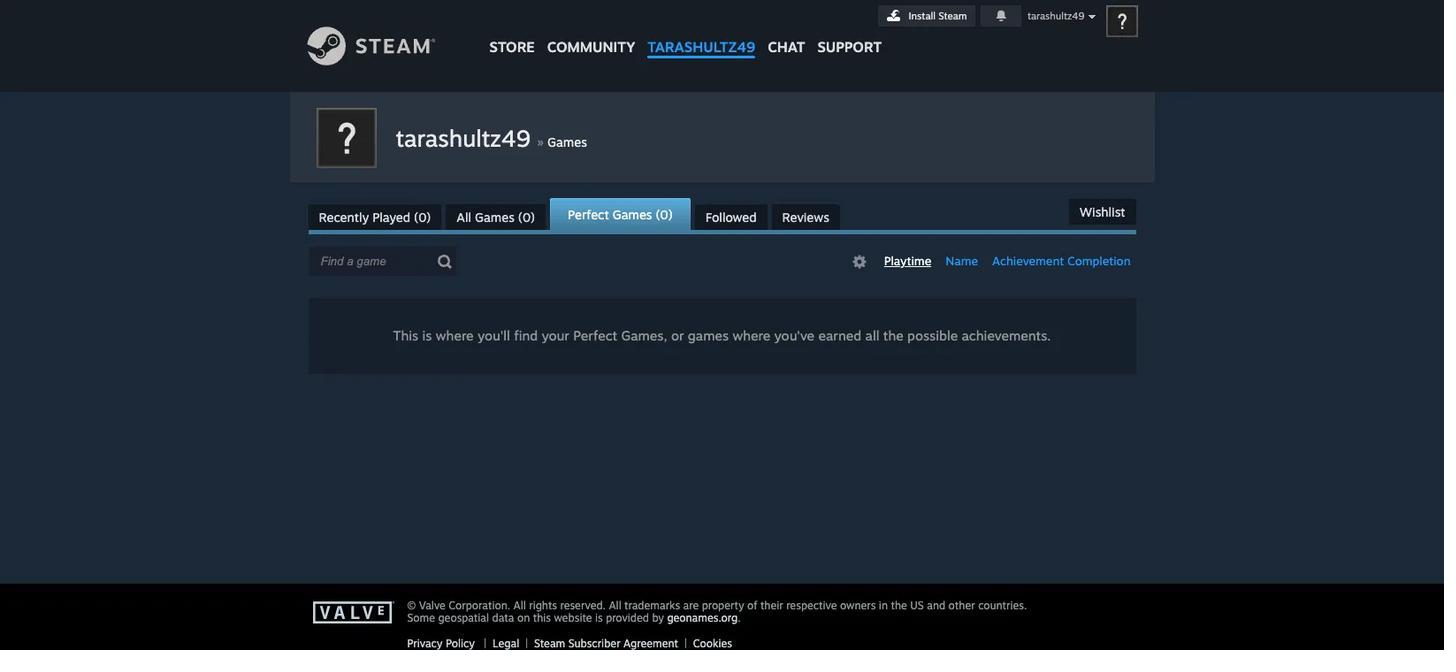 Task type: describe. For each thing, give the bounding box(es) containing it.
achievements.
[[962, 327, 1051, 344]]

owners
[[840, 599, 876, 612]]

reviews link
[[772, 204, 840, 230]]

0 vertical spatial is
[[422, 327, 432, 344]]

0 horizontal spatial all
[[457, 210, 471, 225]]

(0) for recently played (0)
[[414, 210, 431, 225]]

©
[[407, 599, 416, 612]]

or
[[671, 327, 684, 344]]

reserved.
[[560, 599, 606, 612]]

you've
[[774, 327, 815, 344]]

your
[[542, 327, 570, 344]]

1 horizontal spatial all
[[513, 599, 526, 612]]

this
[[393, 327, 419, 344]]

some
[[407, 611, 435, 624]]

chat
[[768, 38, 805, 56]]

chat link
[[762, 0, 811, 60]]

(0) for perfect games (0)
[[656, 207, 673, 222]]

played
[[373, 210, 410, 225]]

name button
[[940, 252, 984, 271]]

playtime
[[884, 254, 932, 268]]

name
[[946, 254, 978, 268]]

achievement
[[992, 254, 1064, 268]]

support link
[[811, 0, 888, 60]]

corporation.
[[449, 599, 510, 612]]

.
[[738, 611, 741, 624]]

countries.
[[978, 599, 1027, 612]]

find
[[514, 327, 538, 344]]

community link
[[541, 0, 642, 64]]

perfect games (0)
[[568, 207, 673, 222]]

followed link
[[695, 204, 767, 230]]

all games (0) link
[[446, 204, 546, 230]]

trademarks
[[625, 599, 680, 612]]

1 horizontal spatial tarashultz49
[[648, 38, 756, 56]]

completion
[[1068, 254, 1131, 268]]

this
[[533, 611, 551, 624]]

geonames.org
[[667, 611, 738, 624]]

other
[[949, 599, 975, 612]]

»
[[537, 133, 544, 150]]

website
[[554, 611, 592, 624]]

and
[[927, 599, 946, 612]]

data
[[492, 611, 514, 624]]

earned
[[819, 327, 862, 344]]

store
[[490, 38, 535, 56]]

on
[[517, 611, 530, 624]]

geospatial
[[438, 611, 489, 624]]

recently played (0)
[[319, 210, 431, 225]]

games
[[688, 327, 729, 344]]

Find a game field
[[308, 247, 456, 276]]

1 vertical spatial tarashultz49 link
[[396, 124, 537, 152]]



Task type: locate. For each thing, give the bounding box(es) containing it.
0 vertical spatial tarashultz49
[[1028, 10, 1085, 22]]

1 vertical spatial is
[[595, 611, 603, 624]]

of
[[747, 599, 757, 612]]

all
[[865, 327, 880, 344]]

are
[[683, 599, 699, 612]]

where left you've
[[733, 327, 771, 344]]

0 horizontal spatial tarashultz49
[[396, 124, 531, 152]]

tarashultz49 link up all games (0)
[[396, 124, 537, 152]]

tarashultz49
[[1028, 10, 1085, 22], [648, 38, 756, 56], [396, 124, 531, 152]]

games
[[547, 134, 587, 149], [613, 207, 652, 222], [475, 210, 515, 225]]

us
[[910, 599, 924, 612]]

games for perfect games (0)
[[613, 207, 652, 222]]

this is where you'll find your perfect games, or games where you've earned all the possible achievements.
[[393, 327, 1051, 344]]

1 horizontal spatial (0)
[[518, 210, 535, 225]]

wishlist
[[1080, 204, 1125, 219]]

0 vertical spatial tarashultz49 link
[[642, 0, 762, 64]]

games,
[[621, 327, 667, 344]]

© valve corporation. all rights reserved. all trademarks are property of their respective owners in the us and other countries. some geospatial data on this website is provided by geonames.org .
[[407, 599, 1027, 624]]

in
[[879, 599, 888, 612]]

install steam
[[909, 10, 967, 22]]

(0) down tarashultz49 » games at the top of page
[[518, 210, 535, 225]]

perfect inside the perfect games (0) link
[[568, 207, 609, 222]]

games link
[[547, 134, 587, 149]]

install steam link
[[878, 5, 975, 27]]

1 vertical spatial tarashultz49
[[648, 38, 756, 56]]

0 vertical spatial perfect
[[568, 207, 609, 222]]

(0) left followed
[[656, 207, 673, 222]]

valve logo image
[[313, 601, 398, 624]]

0 horizontal spatial where
[[436, 327, 474, 344]]

recently played (0) link
[[308, 204, 442, 230]]

1 vertical spatial perfect
[[573, 327, 618, 344]]

respective
[[786, 599, 837, 612]]

possible
[[908, 327, 958, 344]]

the right 'in'
[[891, 599, 907, 612]]

where left you'll
[[436, 327, 474, 344]]

where
[[436, 327, 474, 344], [733, 327, 771, 344]]

followed
[[706, 210, 757, 225]]

all games (0)
[[457, 210, 535, 225]]

tarashultz49 link left chat
[[642, 0, 762, 64]]

provided
[[606, 611, 649, 624]]

2 where from the left
[[733, 327, 771, 344]]

is right this
[[422, 327, 432, 344]]

1 where from the left
[[436, 327, 474, 344]]

(0) for all games (0)
[[518, 210, 535, 225]]

geonames.org link
[[667, 611, 738, 624]]

by
[[652, 611, 664, 624]]

achievement completion button
[[987, 252, 1136, 271]]

store link
[[483, 0, 541, 64]]

0 vertical spatial the
[[883, 327, 904, 344]]

install
[[909, 10, 936, 22]]

all
[[457, 210, 471, 225], [513, 599, 526, 612], [609, 599, 621, 612]]

the right all at the right bottom
[[883, 327, 904, 344]]

2 horizontal spatial games
[[613, 207, 652, 222]]

rights
[[529, 599, 557, 612]]

property
[[702, 599, 744, 612]]

1 horizontal spatial tarashultz49 link
[[642, 0, 762, 64]]

steam
[[939, 10, 967, 22]]

games inside tarashultz49 » games
[[547, 134, 587, 149]]

is right the 'website'
[[595, 611, 603, 624]]

achievement completion
[[992, 254, 1131, 268]]

0 horizontal spatial tarashultz49 link
[[396, 124, 537, 152]]

1 horizontal spatial where
[[733, 327, 771, 344]]

support
[[818, 38, 882, 56]]

perfect games (0) link
[[550, 198, 691, 230]]

0 horizontal spatial is
[[422, 327, 432, 344]]

(0)
[[656, 207, 673, 222], [414, 210, 431, 225], [518, 210, 535, 225]]

tarashultz49 » games
[[396, 124, 587, 152]]

playtime button
[[879, 252, 937, 271]]

perfect
[[568, 207, 609, 222], [573, 327, 618, 344]]

perfect down games 'link'
[[568, 207, 609, 222]]

is inside © valve corporation. all rights reserved. all trademarks are property of their respective owners in the us and other countries. some geospatial data on this website is provided by geonames.org .
[[595, 611, 603, 624]]

the
[[883, 327, 904, 344], [891, 599, 907, 612]]

the inside © valve corporation. all rights reserved. all trademarks are property of their respective owners in the us and other countries. some geospatial data on this website is provided by geonames.org .
[[891, 599, 907, 612]]

wishlist link
[[1069, 199, 1136, 225]]

0 horizontal spatial (0)
[[414, 210, 431, 225]]

1 horizontal spatial games
[[547, 134, 587, 149]]

2 vertical spatial tarashultz49
[[396, 124, 531, 152]]

1 horizontal spatial is
[[595, 611, 603, 624]]

tarashultz49 link
[[642, 0, 762, 64], [396, 124, 537, 152]]

perfect right your
[[573, 327, 618, 344]]

1 vertical spatial the
[[891, 599, 907, 612]]

valve
[[419, 599, 446, 612]]

(0) right played
[[414, 210, 431, 225]]

2 horizontal spatial (0)
[[656, 207, 673, 222]]

you'll
[[478, 327, 510, 344]]

games for all games (0)
[[475, 210, 515, 225]]

all left rights
[[513, 599, 526, 612]]

2 horizontal spatial all
[[609, 599, 621, 612]]

is
[[422, 327, 432, 344], [595, 611, 603, 624]]

all right reserved.
[[609, 599, 621, 612]]

their
[[761, 599, 783, 612]]

reviews
[[782, 210, 829, 225]]

0 horizontal spatial games
[[475, 210, 515, 225]]

recently
[[319, 210, 369, 225]]

community
[[547, 38, 635, 56]]

all right played
[[457, 210, 471, 225]]

2 horizontal spatial tarashultz49
[[1028, 10, 1085, 22]]



Task type: vqa. For each thing, say whether or not it's contained in the screenshot.
Change
no



